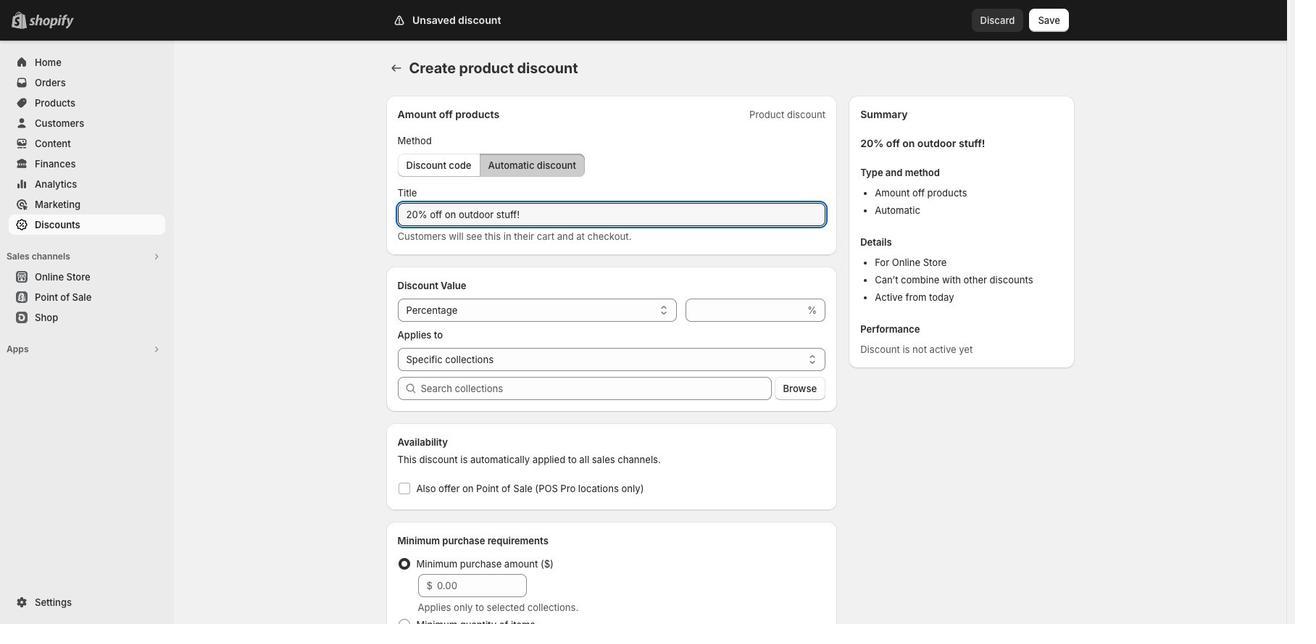 Task type: locate. For each thing, give the bounding box(es) containing it.
None text field
[[398, 203, 826, 226], [686, 299, 805, 322], [398, 203, 826, 226], [686, 299, 805, 322]]



Task type: vqa. For each thing, say whether or not it's contained in the screenshot.
(included)
no



Task type: describe. For each thing, give the bounding box(es) containing it.
Search collections text field
[[421, 377, 772, 400]]

shopify image
[[29, 14, 74, 29]]

0.00 text field
[[437, 574, 527, 597]]



